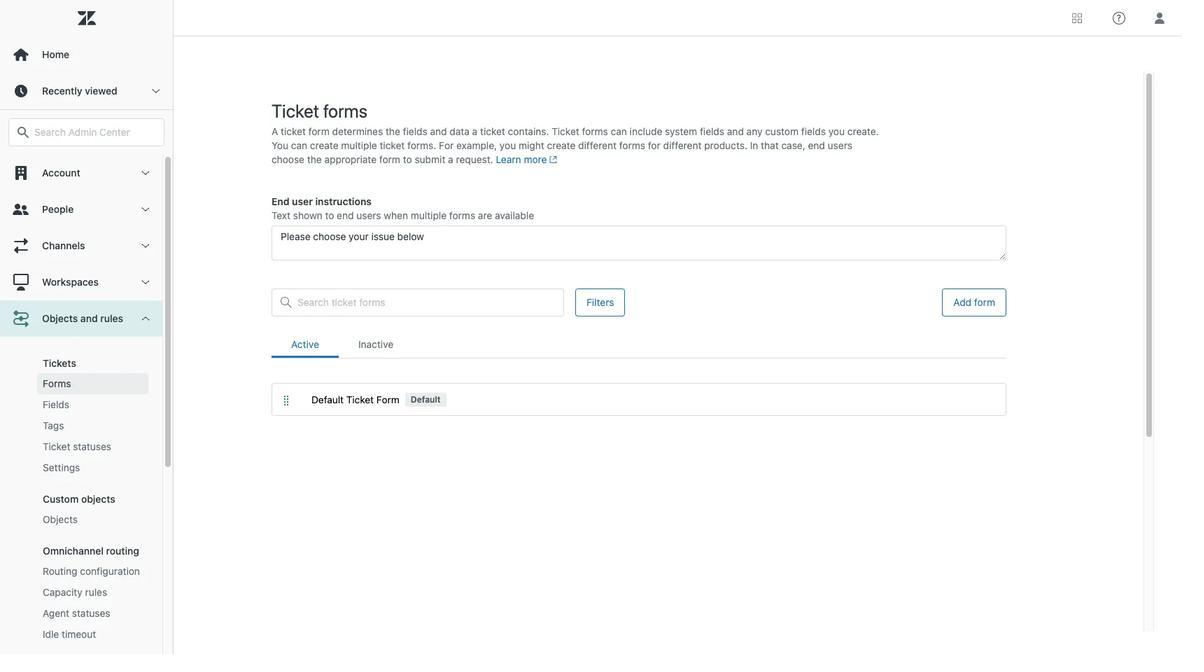 Task type: vqa. For each thing, say whether or not it's contained in the screenshot.
Capacity rules link
yes



Task type: describe. For each thing, give the bounding box(es) containing it.
recently
[[42, 85, 82, 97]]

forms
[[43, 377, 71, 389]]

statuses for ticket statuses
[[73, 441, 111, 452]]

and
[[80, 312, 98, 324]]

tickets
[[43, 357, 76, 369]]

settings
[[43, 462, 80, 473]]

ticket
[[43, 441, 70, 452]]

channels
[[42, 240, 85, 251]]

primary element
[[0, 0, 174, 654]]

rules inside group
[[85, 586, 107, 598]]

forms element
[[43, 377, 71, 391]]

people
[[42, 203, 74, 215]]

zendesk products image
[[1073, 13, 1083, 23]]

omnichannel routing element
[[43, 545, 139, 557]]

agent
[[43, 607, 69, 619]]

objects link
[[37, 509, 148, 530]]

custom
[[43, 493, 79, 505]]

fields element
[[43, 398, 69, 412]]

recently viewed button
[[0, 73, 173, 109]]

idle timeout link
[[37, 624, 148, 645]]

tree item inside "primary" element
[[0, 300, 162, 654]]

account button
[[0, 155, 162, 191]]

idle timeout
[[43, 628, 96, 640]]

objects for objects and rules
[[42, 312, 78, 324]]

agent statuses
[[43, 607, 110, 619]]

idle
[[43, 628, 59, 640]]

none search field inside "primary" element
[[1, 118, 172, 146]]

workspaces button
[[0, 264, 162, 300]]

routing
[[43, 565, 77, 577]]

fields link
[[37, 394, 148, 415]]

capacity rules link
[[37, 582, 148, 603]]

tree inside "primary" element
[[0, 155, 173, 654]]



Task type: locate. For each thing, give the bounding box(es) containing it.
channels button
[[0, 228, 162, 264]]

timeout
[[62, 628, 96, 640]]

custom objects element
[[43, 493, 115, 505]]

ticket statuses
[[43, 441, 111, 452]]

objects inside dropdown button
[[42, 312, 78, 324]]

user menu image
[[1151, 9, 1170, 27]]

objects and rules button
[[0, 300, 162, 337]]

help image
[[1114, 12, 1126, 24]]

0 vertical spatial statuses
[[73, 441, 111, 452]]

tree item containing objects and rules
[[0, 300, 162, 654]]

custom objects
[[43, 493, 115, 505]]

objects down custom
[[43, 513, 78, 525]]

rules down routing configuration link
[[85, 586, 107, 598]]

rules inside dropdown button
[[100, 312, 123, 324]]

capacity rules
[[43, 586, 107, 598]]

omnichannel
[[43, 545, 104, 557]]

objects for objects
[[43, 513, 78, 525]]

agent statuses link
[[37, 603, 148, 624]]

home button
[[0, 36, 173, 73]]

1 vertical spatial objects
[[43, 513, 78, 525]]

home
[[42, 48, 69, 60]]

objects
[[42, 312, 78, 324], [43, 513, 78, 525]]

tags element
[[43, 419, 64, 433]]

recently viewed
[[42, 85, 118, 97]]

objects and rules
[[42, 312, 123, 324]]

fields
[[43, 398, 69, 410]]

objects left and
[[42, 312, 78, 324]]

0 vertical spatial rules
[[100, 312, 123, 324]]

routing configuration link
[[37, 561, 148, 582]]

forms link
[[37, 373, 148, 394]]

None search field
[[1, 118, 172, 146]]

people button
[[0, 191, 162, 228]]

tree
[[0, 155, 173, 654]]

workspaces
[[42, 276, 99, 288]]

tags link
[[37, 415, 148, 436]]

omnichannel routing
[[43, 545, 139, 557]]

statuses down capacity rules link
[[72, 607, 110, 619]]

configuration
[[80, 565, 140, 577]]

agent statuses element
[[43, 606, 110, 621]]

routing configuration
[[43, 565, 140, 577]]

1 vertical spatial statuses
[[72, 607, 110, 619]]

objects and rules group
[[0, 337, 162, 654]]

0 vertical spatial objects
[[42, 312, 78, 324]]

ticket statuses link
[[37, 436, 148, 457]]

tree item
[[0, 300, 162, 654]]

ticket statuses element
[[43, 440, 111, 454]]

tags
[[43, 420, 64, 431]]

statuses for agent statuses
[[72, 607, 110, 619]]

tickets element
[[43, 357, 76, 369]]

routing configuration element
[[43, 564, 140, 578]]

viewed
[[85, 85, 118, 97]]

objects element
[[43, 513, 78, 527]]

objects
[[81, 493, 115, 505]]

routing
[[106, 545, 139, 557]]

Search Admin Center field
[[34, 126, 155, 139]]

account
[[42, 167, 80, 179]]

objects inside group
[[43, 513, 78, 525]]

statuses
[[73, 441, 111, 452], [72, 607, 110, 619]]

1 vertical spatial rules
[[85, 586, 107, 598]]

idle timeout element
[[43, 628, 96, 642]]

rules right and
[[100, 312, 123, 324]]

settings element
[[43, 461, 80, 475]]

capacity rules element
[[43, 585, 107, 599]]

rules
[[100, 312, 123, 324], [85, 586, 107, 598]]

settings link
[[37, 457, 148, 478]]

capacity
[[43, 586, 82, 598]]

tree containing account
[[0, 155, 173, 654]]

statuses down the tags link
[[73, 441, 111, 452]]



